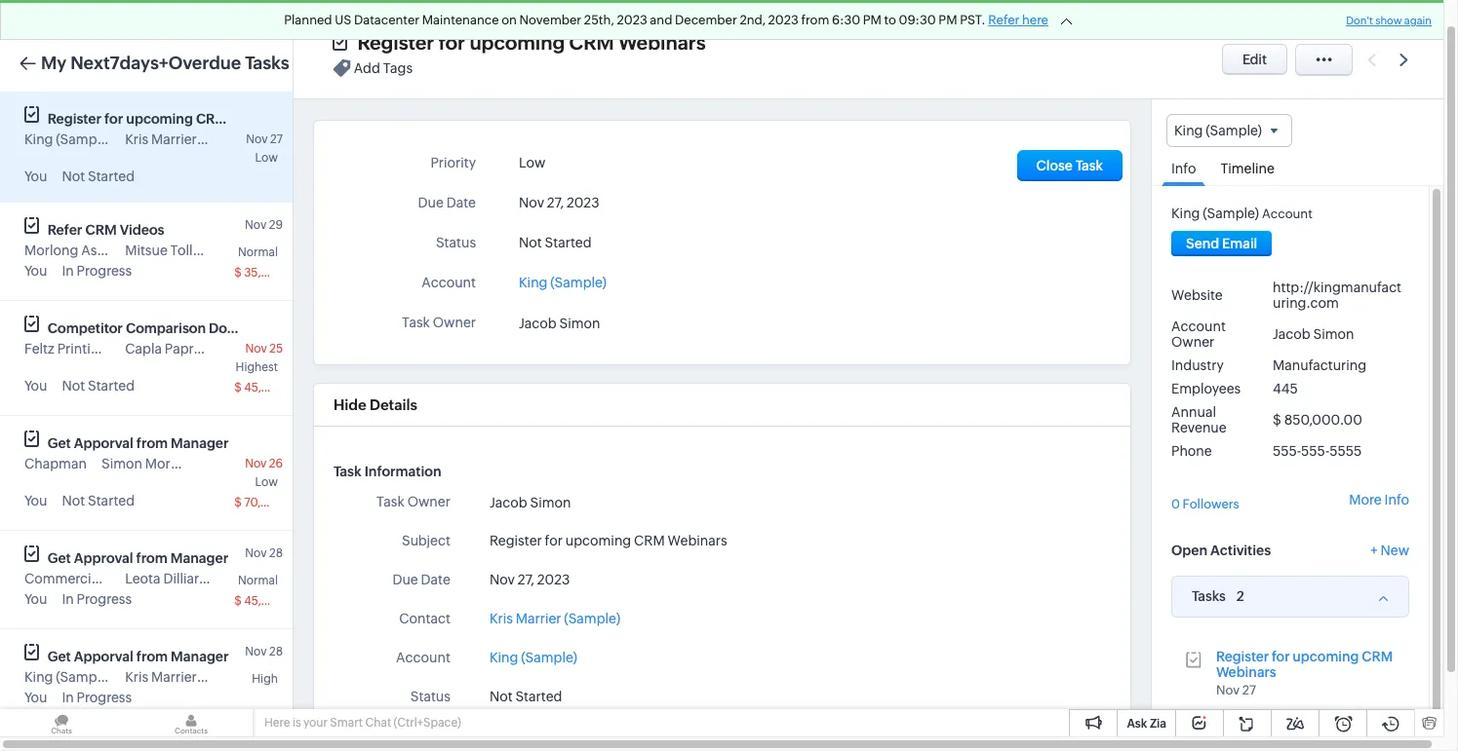 Task type: locate. For each thing, give the bounding box(es) containing it.
1 vertical spatial priority
[[405, 729, 451, 744]]

you down morlong
[[24, 263, 47, 279]]

1 vertical spatial owner
[[1171, 335, 1215, 350]]

2 nov 28 from the top
[[245, 646, 283, 659]]

None button
[[1171, 231, 1272, 257]]

0 vertical spatial 45,000.00
[[244, 381, 304, 395]]

progress for (sample)
[[77, 691, 132, 706]]

1 pm from the left
[[863, 13, 882, 27]]

$
[[234, 266, 242, 280], [234, 381, 242, 395], [1273, 413, 1281, 428], [234, 496, 242, 510], [234, 595, 242, 609]]

6 you from the top
[[24, 691, 47, 706]]

normal
[[238, 246, 278, 259], [238, 574, 278, 588]]

2 vertical spatial in progress
[[62, 691, 132, 706]]

for up kris marrier (sample) link
[[545, 534, 563, 549]]

marrier for get apporval from manager
[[151, 670, 197, 686]]

refer right pst.
[[988, 13, 1020, 27]]

normal up $ 35,000.00
[[238, 246, 278, 259]]

0 vertical spatial king (sample) link
[[1171, 206, 1259, 222]]

in progress down morlong associates
[[62, 263, 132, 279]]

again
[[1404, 15, 1432, 26]]

2 vertical spatial apporval
[[1242, 710, 1301, 725]]

1 555- from the left
[[1273, 444, 1301, 460]]

+
[[1371, 543, 1378, 559]]

1 nov 28 from the top
[[245, 547, 283, 561]]

45,000.00 for capla paprocki (sample)
[[244, 381, 304, 395]]

2nd,
[[740, 13, 766, 27]]

register for upcoming crm webinars link
[[1216, 649, 1393, 680]]

info down king (sample) field at the top of page
[[1171, 161, 1196, 177]]

apporval for get apporval from manager
[[74, 650, 133, 665]]

0 vertical spatial $ 45,000.00
[[234, 381, 304, 395]]

0 vertical spatial status
[[436, 235, 476, 251]]

28 for kris marrier (sample)
[[269, 646, 283, 659]]

get apporval from manager
[[48, 650, 229, 665]]

register for upcoming crm webinars nov 27 up 'get apporval from manager' link
[[1216, 649, 1393, 698]]

printing
[[57, 341, 107, 357]]

1 progress from the top
[[77, 263, 132, 279]]

26
[[269, 457, 283, 471]]

0 vertical spatial 27,
[[547, 195, 564, 211]]

website
[[1171, 288, 1223, 304]]

$ 850,000.00
[[1273, 413, 1362, 428]]

get inside get apporval from manager nov 28
[[1216, 710, 1239, 725]]

0 vertical spatial kris
[[125, 132, 148, 147]]

task owner up details
[[402, 315, 476, 331]]

0 horizontal spatial pm
[[863, 13, 882, 27]]

1 vertical spatial apporval
[[74, 650, 133, 665]]

december
[[675, 13, 737, 27]]

nov inside get apporval from manager nov 26
[[245, 457, 267, 471]]

from for get apporval from manager nov 28
[[1304, 710, 1334, 725]]

0 vertical spatial nov 27, 2023
[[519, 195, 599, 211]]

not for competitor comparison document
[[62, 378, 85, 394]]

refer here link
[[988, 13, 1048, 27]]

manager for get apporval from manager nov 28
[[1337, 710, 1394, 725]]

get for get apporval from manager nov 28
[[1216, 710, 1239, 725]]

manager
[[171, 436, 229, 452], [170, 551, 228, 567], [171, 650, 229, 665], [1337, 710, 1394, 725]]

from inside get apporval from manager nov 28
[[1304, 710, 1334, 725]]

2 vertical spatial owner
[[407, 495, 451, 510]]

1 vertical spatial info
[[1385, 493, 1409, 509]]

in
[[62, 263, 74, 279], [62, 592, 74, 608], [62, 691, 74, 706]]

from up contacts image
[[136, 650, 168, 665]]

kris down get apporval from manager
[[125, 670, 148, 686]]

+ new
[[1371, 543, 1409, 559]]

priority
[[431, 155, 476, 171], [405, 729, 451, 744]]

$ 45,000.00 for leota dilliard (sample)
[[234, 595, 304, 609]]

register for upcoming crm webinars nov 27 down the my next7days+overdue tasks at the left top of page
[[48, 111, 292, 146]]

2 in progress from the top
[[62, 592, 132, 608]]

tasks left 2 at the right bottom
[[1192, 589, 1226, 605]]

progress
[[77, 263, 132, 279], [77, 592, 132, 608], [77, 691, 132, 706]]

1 vertical spatial nov 28
[[245, 646, 283, 659]]

1 vertical spatial marrier
[[516, 612, 561, 627]]

in progress for associates
[[62, 263, 132, 279]]

1 vertical spatial register for upcoming crm webinars
[[490, 534, 727, 549]]

register for upcoming crm webinars up kris marrier (sample) link
[[490, 534, 727, 549]]

in down commercial
[[62, 592, 74, 608]]

register down datacenter
[[357, 31, 434, 54]]

4 you from the top
[[24, 494, 47, 509]]

kris for get apporval from manager
[[125, 670, 148, 686]]

1 in from the top
[[62, 263, 74, 279]]

you down chapman
[[24, 494, 47, 509]]

signals image
[[1212, 0, 1226, 5]]

2023
[[617, 13, 647, 27], [768, 13, 799, 27], [567, 195, 599, 211], [537, 573, 570, 588]]

0 horizontal spatial tasks
[[245, 53, 289, 73]]

0 vertical spatial progress
[[77, 263, 132, 279]]

0 vertical spatial marrier
[[151, 132, 197, 147]]

mitsue tollner (sample)
[[125, 243, 273, 258]]

dilliard
[[163, 572, 207, 587]]

27
[[270, 133, 283, 146], [1242, 683, 1256, 698]]

manager up leota dilliard (sample)
[[170, 551, 228, 567]]

in progress for (sample)
[[62, 691, 132, 706]]

crm
[[569, 31, 614, 54], [196, 111, 227, 127], [85, 222, 117, 238], [634, 534, 665, 549], [1362, 649, 1393, 665]]

show
[[1375, 15, 1402, 26]]

45,000.00 up the high on the bottom
[[244, 595, 304, 609]]

register for upcoming crm webinars down 'november'
[[357, 31, 706, 54]]

from up leota
[[136, 551, 168, 567]]

3 in progress from the top
[[62, 691, 132, 706]]

850,000.00
[[1284, 413, 1362, 428]]

1 horizontal spatial register for upcoming crm webinars nov 27
[[1216, 649, 1393, 698]]

$ for capla paprocki (sample)
[[234, 381, 242, 395]]

28 up the high on the bottom
[[269, 646, 283, 659]]

0 vertical spatial 27
[[270, 133, 283, 146]]

apporval up chapman
[[74, 436, 133, 452]]

2 progress from the top
[[77, 592, 132, 608]]

$ for leota dilliard (sample)
[[234, 595, 242, 609]]

25
[[269, 342, 283, 356]]

here is your smart chat (ctrl+space)
[[264, 717, 461, 731]]

manager up contacts image
[[171, 650, 229, 665]]

0 vertical spatial info
[[1171, 161, 1196, 177]]

here
[[1022, 13, 1048, 27]]

1 $ 45,000.00 from the top
[[234, 381, 304, 395]]

get right zia
[[1216, 710, 1239, 725]]

apporval down the register for upcoming crm webinars link
[[1242, 710, 1301, 725]]

0 vertical spatial owner
[[433, 315, 476, 331]]

28 down 70,000.00
[[269, 547, 283, 561]]

0 vertical spatial kris marrier (sample)
[[125, 132, 256, 147]]

manager inside get apporval from manager nov 26
[[171, 436, 229, 452]]

get up chapman
[[48, 436, 71, 452]]

0 vertical spatial apporval
[[74, 436, 133, 452]]

get for get approval from manager
[[48, 551, 71, 567]]

$ left 70,000.00
[[234, 496, 242, 510]]

2 45,000.00 from the top
[[244, 595, 304, 609]]

0 vertical spatial normal
[[238, 246, 278, 259]]

tasks down planned
[[245, 53, 289, 73]]

in progress down commercial press
[[62, 592, 132, 608]]

2 vertical spatial marrier
[[151, 670, 197, 686]]

555-
[[1273, 444, 1301, 460], [1301, 444, 1330, 460]]

1 vertical spatial nov 27, 2023
[[490, 573, 570, 588]]

king
[[1174, 123, 1203, 139], [24, 132, 53, 147], [1171, 206, 1200, 222], [519, 275, 548, 291], [490, 651, 518, 666], [24, 670, 53, 686]]

2 vertical spatial kris
[[125, 670, 148, 686]]

jacob
[[519, 316, 557, 332], [1273, 327, 1311, 343], [490, 495, 527, 511]]

0 vertical spatial 28
[[269, 547, 283, 561]]

you down feltz
[[24, 378, 47, 394]]

progress down press
[[77, 592, 132, 608]]

manager inside get apporval from manager nov 28
[[1337, 710, 1394, 725]]

manager up simon morasca (sample)
[[171, 436, 229, 452]]

$ 45,000.00 down highest
[[234, 381, 304, 395]]

(sample) inside king (sample) field
[[1206, 123, 1262, 139]]

nov 28 for kris marrier (sample)
[[245, 646, 283, 659]]

0 vertical spatial register for upcoming crm webinars nov 27
[[48, 111, 292, 146]]

pm left to on the right of page
[[863, 13, 882, 27]]

2 vertical spatial in
[[62, 691, 74, 706]]

3 progress from the top
[[77, 691, 132, 706]]

1 in progress from the top
[[62, 263, 132, 279]]

info
[[1171, 161, 1196, 177], [1385, 493, 1409, 509]]

1 horizontal spatial pm
[[939, 13, 957, 27]]

2 normal from the top
[[238, 574, 278, 588]]

1 vertical spatial king (sample) link
[[519, 269, 607, 291]]

jacob simon
[[519, 316, 600, 332], [1273, 327, 1354, 343], [490, 495, 571, 511]]

for down maintenance
[[439, 31, 465, 54]]

1 vertical spatial tasks
[[1192, 589, 1226, 605]]

2 vertical spatial kris marrier (sample)
[[125, 670, 256, 686]]

started
[[88, 169, 135, 184], [545, 235, 592, 251], [88, 378, 135, 394], [88, 494, 135, 509], [515, 690, 562, 705]]

ask
[[1127, 718, 1147, 732]]

info right the more
[[1385, 493, 1409, 509]]

from down the register for upcoming crm webinars link
[[1304, 710, 1334, 725]]

marrier for register for upcoming crm webinars
[[151, 132, 197, 147]]

apporval up chats image
[[74, 650, 133, 665]]

27 up 29
[[270, 133, 283, 146]]

2 $ 45,000.00 from the top
[[234, 595, 304, 609]]

2 vertical spatial progress
[[77, 691, 132, 706]]

1 horizontal spatial tasks
[[1192, 589, 1226, 605]]

from inside get apporval from manager nov 26
[[136, 436, 168, 452]]

nov
[[246, 133, 268, 146], [519, 195, 544, 211], [245, 218, 267, 232], [245, 342, 267, 356], [245, 457, 267, 471], [245, 547, 267, 561], [490, 573, 515, 588], [245, 646, 267, 659], [1216, 683, 1240, 698], [1216, 728, 1240, 743]]

contacts image
[[130, 710, 253, 738]]

0 vertical spatial nov 28
[[245, 547, 283, 561]]

1 normal from the top
[[238, 246, 278, 259]]

2 vertical spatial king (sample) link
[[490, 649, 577, 669]]

0 horizontal spatial info
[[1171, 161, 1196, 177]]

my next7days+overdue tasks
[[41, 53, 289, 73]]

close
[[1036, 158, 1073, 174]]

from left 6:30
[[801, 13, 829, 27]]

http://kingmanufact uring.com
[[1273, 280, 1402, 311]]

28 down 'get apporval from manager' link
[[1242, 728, 1257, 743]]

info inside info link
[[1171, 161, 1196, 177]]

$ 45,000.00 down leota dilliard (sample)
[[234, 595, 304, 609]]

simon
[[559, 316, 600, 332], [1313, 327, 1354, 343], [101, 456, 142, 472], [530, 495, 571, 511]]

0 vertical spatial refer
[[988, 13, 1020, 27]]

king (sample) link
[[1171, 206, 1259, 222], [519, 269, 607, 291], [490, 649, 577, 669]]

followers
[[1183, 498, 1239, 512]]

2 555- from the left
[[1301, 444, 1330, 460]]

not started
[[62, 169, 135, 184], [519, 235, 592, 251], [62, 378, 135, 394], [62, 494, 135, 509], [490, 690, 562, 705]]

not started for upcoming
[[62, 169, 135, 184]]

more info link
[[1349, 493, 1409, 509]]

from for get apporval from manager nov 26
[[136, 436, 168, 452]]

1 vertical spatial 27,
[[518, 573, 534, 588]]

task right the close
[[1075, 158, 1103, 174]]

due
[[418, 195, 444, 211], [393, 573, 418, 588]]

manager down the register for upcoming crm webinars link
[[1337, 710, 1394, 725]]

revenue
[[1171, 421, 1227, 436]]

get up commercial
[[48, 551, 71, 567]]

in down morlong
[[62, 263, 74, 279]]

1 vertical spatial in
[[62, 592, 74, 608]]

in progress up chats image
[[62, 691, 132, 706]]

upcoming down next7days+overdue
[[126, 111, 193, 127]]

register
[[357, 31, 434, 54], [48, 111, 101, 127], [490, 534, 542, 549], [1216, 649, 1269, 665]]

45,000.00 for leota dilliard (sample)
[[244, 595, 304, 609]]

nov 27, 2023
[[519, 195, 599, 211], [490, 573, 570, 588]]

1 vertical spatial 45,000.00
[[244, 595, 304, 609]]

3 in from the top
[[62, 691, 74, 706]]

document
[[209, 321, 277, 336]]

pm
[[863, 13, 882, 27], [939, 13, 957, 27]]

not
[[62, 169, 85, 184], [519, 235, 542, 251], [62, 378, 85, 394], [62, 494, 85, 509], [490, 690, 513, 705]]

$ left 35,000.00
[[234, 266, 242, 280]]

from up morasca
[[136, 436, 168, 452]]

get apporval from manager nov 26
[[48, 436, 283, 471]]

0 vertical spatial in
[[62, 263, 74, 279]]

in progress
[[62, 263, 132, 279], [62, 592, 132, 608], [62, 691, 132, 706]]

in up chats image
[[62, 691, 74, 706]]

feltz
[[24, 341, 54, 357]]

task owner down information
[[376, 495, 451, 510]]

normal right dilliard
[[238, 574, 278, 588]]

upcoming
[[470, 31, 565, 54], [126, 111, 193, 127], [565, 534, 631, 549], [1293, 649, 1359, 665]]

0 vertical spatial priority
[[431, 155, 476, 171]]

1 vertical spatial 27
[[1242, 683, 1256, 698]]

register down my
[[48, 111, 101, 127]]

progress down "associates"
[[77, 263, 132, 279]]

chapman
[[24, 456, 87, 472]]

kris marrier (sample) for register for upcoming crm webinars
[[125, 132, 256, 147]]

$ 45,000.00
[[234, 381, 304, 395], [234, 595, 304, 609]]

kris down next7days+overdue
[[125, 132, 148, 147]]

you up morlong
[[24, 169, 47, 184]]

45,000.00 down highest
[[244, 381, 304, 395]]

pm left pst.
[[939, 13, 957, 27]]

27 down the register for upcoming crm webinars link
[[1242, 683, 1256, 698]]

high
[[252, 673, 278, 687]]

apporval inside get apporval from manager nov 28
[[1242, 710, 1301, 725]]

0 vertical spatial tasks
[[245, 53, 289, 73]]

kris right contact
[[490, 612, 513, 627]]

nov 28 up the high on the bottom
[[245, 646, 283, 659]]

25th,
[[584, 13, 614, 27]]

owner
[[433, 315, 476, 331], [1171, 335, 1215, 350], [407, 495, 451, 510]]

you down commercial
[[24, 592, 47, 608]]

apporval inside get apporval from manager nov 26
[[74, 436, 133, 452]]

1 horizontal spatial 27,
[[547, 195, 564, 211]]

kris for register for upcoming crm webinars
[[125, 132, 148, 147]]

2 in from the top
[[62, 592, 74, 608]]

0 vertical spatial due
[[418, 195, 444, 211]]

2 vertical spatial 28
[[1242, 728, 1257, 743]]

1 vertical spatial 28
[[269, 646, 283, 659]]

task up details
[[402, 315, 430, 331]]

account
[[1262, 207, 1313, 222], [421, 275, 476, 291], [1171, 319, 1226, 335], [396, 651, 451, 666]]

1 vertical spatial date
[[421, 573, 451, 588]]

press
[[105, 572, 138, 587]]

contact
[[399, 612, 451, 627]]

1 vertical spatial in progress
[[62, 592, 132, 608]]

0 vertical spatial in progress
[[62, 263, 132, 279]]

0 horizontal spatial refer
[[48, 222, 82, 238]]

get inside get apporval from manager nov 26
[[48, 436, 71, 452]]

1 vertical spatial due
[[393, 573, 418, 588]]

you up chats image
[[24, 691, 47, 706]]

45,000.00
[[244, 381, 304, 395], [244, 595, 304, 609]]

kris marrier (sample) for get apporval from manager
[[125, 670, 256, 686]]

get up chats image
[[48, 650, 71, 665]]

1 vertical spatial normal
[[238, 574, 278, 588]]

associates
[[81, 243, 149, 258]]

$ down highest
[[234, 381, 242, 395]]

nov 28
[[245, 547, 283, 561], [245, 646, 283, 659]]

progress up chats image
[[77, 691, 132, 706]]

1 vertical spatial progress
[[77, 592, 132, 608]]

details
[[370, 397, 417, 414]]

refer up morlong
[[48, 222, 82, 238]]

1 vertical spatial $ 45,000.00
[[234, 595, 304, 609]]

account inside 'king (sample) account'
[[1262, 207, 1313, 222]]

apporval for get apporval from manager nov 26
[[74, 436, 133, 452]]

1 45,000.00 from the top
[[244, 381, 304, 395]]

1 horizontal spatial refer
[[988, 13, 1020, 27]]

0 vertical spatial task owner
[[402, 315, 476, 331]]

$ down leota dilliard (sample)
[[234, 595, 242, 609]]

nov 28 down "$ 70,000.00"
[[245, 547, 283, 561]]



Task type: vqa. For each thing, say whether or not it's contained in the screenshot.
Contacts
no



Task type: describe. For each thing, give the bounding box(es) containing it.
timeline
[[1221, 161, 1275, 177]]

phone
[[1171, 444, 1212, 460]]

1 vertical spatial due date
[[393, 573, 451, 588]]

progress for press
[[77, 592, 132, 608]]

started for document
[[88, 378, 135, 394]]

chats image
[[0, 710, 123, 738]]

us
[[335, 13, 351, 27]]

highest
[[236, 361, 278, 375]]

normal for leota dilliard (sample)
[[238, 574, 278, 588]]

1 vertical spatial kris marrier (sample)
[[490, 612, 620, 627]]

upcoming up kris marrier (sample) link
[[565, 534, 631, 549]]

started for from
[[88, 494, 135, 509]]

manager for get apporval from manager nov 26
[[171, 436, 229, 452]]

hide details
[[334, 397, 417, 414]]

november
[[519, 13, 582, 27]]

6:30
[[832, 13, 860, 27]]

your
[[303, 717, 328, 731]]

get apporval from manager nov 28
[[1216, 710, 1394, 743]]

get approval from manager
[[48, 551, 228, 567]]

tollner
[[170, 243, 214, 258]]

service
[[110, 341, 157, 357]]

morasca
[[145, 456, 199, 472]]

videos
[[120, 222, 164, 238]]

smart
[[330, 717, 363, 731]]

don't show again link
[[1346, 15, 1432, 26]]

next record image
[[1400, 53, 1412, 66]]

maintenance
[[422, 13, 499, 27]]

planned
[[284, 13, 332, 27]]

in progress for press
[[62, 592, 132, 608]]

edit
[[1243, 52, 1267, 67]]

owner inside account owner
[[1171, 335, 1215, 350]]

1 you from the top
[[24, 169, 47, 184]]

$ for simon morasca (sample)
[[234, 496, 242, 510]]

signals element
[[1201, 0, 1238, 20]]

add tags
[[354, 61, 413, 76]]

0 followers
[[1171, 498, 1239, 512]]

apporval for get apporval from manager nov 28
[[1242, 710, 1301, 725]]

my
[[41, 53, 67, 73]]

manufacturing
[[1273, 358, 1367, 374]]

in for commercial
[[62, 592, 74, 608]]

555-555-5555
[[1273, 444, 1362, 460]]

competitor comparison document nov 25
[[48, 321, 283, 356]]

close task link
[[1017, 150, 1123, 181]]

upcoming down on
[[470, 31, 565, 54]]

1 horizontal spatial 27
[[1242, 683, 1256, 698]]

add
[[354, 61, 380, 76]]

0 vertical spatial register for upcoming crm webinars
[[357, 31, 706, 54]]

1 vertical spatial refer
[[48, 222, 82, 238]]

3 you from the top
[[24, 378, 47, 394]]

29
[[269, 218, 283, 232]]

(ctrl+space)
[[394, 717, 461, 731]]

manager for get apporval from manager
[[171, 650, 229, 665]]

task down task information
[[376, 495, 405, 510]]

information
[[364, 464, 441, 480]]

planned us datacenter maintenance on november 25th, 2023 and december 2nd, 2023 from 6:30 pm to 09:30 pm pst. refer here
[[284, 13, 1048, 27]]

new
[[1381, 543, 1409, 559]]

don't show again
[[1346, 15, 1432, 26]]

upcoming up 'get apporval from manager' link
[[1293, 649, 1359, 665]]

task left information
[[334, 464, 361, 480]]

35,000.00
[[244, 266, 303, 280]]

activities
[[1210, 543, 1271, 559]]

to
[[884, 13, 896, 27]]

1 vertical spatial kris
[[490, 612, 513, 627]]

445
[[1273, 382, 1298, 397]]

uring.com
[[1273, 296, 1339, 311]]

timeline link
[[1211, 147, 1284, 185]]

started for upcoming
[[88, 169, 135, 184]]

$ down the 445 on the bottom right of page
[[1273, 413, 1281, 428]]

more
[[1349, 493, 1382, 509]]

leota dilliard (sample)
[[125, 572, 267, 587]]

nov 29
[[245, 218, 283, 232]]

0
[[1171, 498, 1180, 512]]

paprocki
[[165, 341, 220, 357]]

$ 45,000.00 for capla paprocki (sample)
[[234, 381, 304, 395]]

pst.
[[960, 13, 986, 27]]

5 you from the top
[[24, 592, 47, 608]]

employees
[[1171, 382, 1241, 397]]

1 horizontal spatial info
[[1385, 493, 1409, 509]]

kris marrier (sample) link
[[490, 610, 620, 630]]

in for king
[[62, 691, 74, 706]]

2
[[1237, 589, 1244, 604]]

next7days+overdue
[[70, 53, 241, 73]]

5555
[[1330, 444, 1362, 460]]

register down 2 at the right bottom
[[1216, 649, 1269, 665]]

28 for leota dilliard (sample)
[[269, 547, 283, 561]]

king (sample) account
[[1171, 206, 1313, 222]]

simon morasca (sample)
[[101, 456, 258, 472]]

0 vertical spatial due date
[[418, 195, 476, 211]]

don't
[[1346, 15, 1373, 26]]

subject
[[402, 534, 451, 549]]

marrier inside kris marrier (sample) link
[[516, 612, 561, 627]]

tags
[[383, 61, 413, 76]]

$ 70,000.00
[[234, 496, 303, 510]]

0 horizontal spatial 27
[[270, 133, 283, 146]]

0 horizontal spatial 27,
[[518, 573, 534, 588]]

datacenter
[[354, 13, 420, 27]]

$ 35,000.00
[[234, 266, 303, 280]]

1 vertical spatial register for upcoming crm webinars nov 27
[[1216, 649, 1393, 698]]

nov inside competitor comparison document nov 25
[[245, 342, 267, 356]]

for up 'get apporval from manager' link
[[1272, 649, 1290, 665]]

and
[[650, 13, 672, 27]]

get apporval from manager link
[[1216, 710, 1394, 725]]

feltz printing service
[[24, 341, 157, 357]]

from for get approval from manager
[[136, 551, 168, 567]]

not for get apporval from manager
[[62, 494, 85, 509]]

chat
[[365, 717, 391, 731]]

register up kris marrier (sample) link
[[490, 534, 542, 549]]

$ for mitsue tollner (sample)
[[234, 266, 242, 280]]

king inside king (sample) field
[[1174, 123, 1203, 139]]

commercial
[[24, 572, 102, 587]]

account owner
[[1171, 319, 1226, 350]]

annual revenue
[[1171, 405, 1227, 436]]

refer crm videos
[[48, 222, 164, 238]]

2 you from the top
[[24, 263, 47, 279]]

leota
[[125, 572, 161, 587]]

previous record image
[[1367, 53, 1376, 66]]

70,000.00
[[244, 496, 303, 510]]

not started for document
[[62, 378, 135, 394]]

0 horizontal spatial register for upcoming crm webinars nov 27
[[48, 111, 292, 146]]

from for get apporval from manager
[[136, 650, 168, 665]]

task information
[[334, 464, 441, 480]]

commercial press
[[24, 572, 138, 587]]

zia
[[1150, 718, 1167, 732]]

close task
[[1036, 158, 1103, 174]]

for down next7days+overdue
[[104, 111, 123, 127]]

nov 28 for leota dilliard (sample)
[[245, 547, 283, 561]]

28 inside get apporval from manager nov 28
[[1242, 728, 1257, 743]]

not started for from
[[62, 494, 135, 509]]

progress for associates
[[77, 263, 132, 279]]

in for morlong
[[62, 263, 74, 279]]

industry
[[1171, 358, 1224, 374]]

1 vertical spatial task owner
[[376, 495, 451, 510]]

hide details link
[[334, 397, 417, 414]]

info link
[[1162, 147, 1206, 186]]

King (Sample) field
[[1167, 114, 1292, 147]]

0 vertical spatial date
[[446, 195, 476, 211]]

on
[[501, 13, 517, 27]]

get for get apporval from manager nov 26
[[48, 436, 71, 452]]

manager for get approval from manager
[[170, 551, 228, 567]]

search element
[[1161, 0, 1201, 20]]

task inside close task link
[[1075, 158, 1103, 174]]

http://kingmanufact
[[1273, 280, 1402, 296]]

1 vertical spatial status
[[410, 690, 451, 705]]

(sample) inside kris marrier (sample) link
[[564, 612, 620, 627]]

edit button
[[1222, 44, 1287, 75]]

king (sample) inside field
[[1174, 123, 1262, 139]]

normal for mitsue tollner (sample)
[[238, 246, 278, 259]]

not for register for upcoming crm webinars
[[62, 169, 85, 184]]

search image
[[1172, 0, 1189, 5]]

nov inside get apporval from manager nov 28
[[1216, 728, 1240, 743]]

get for get apporval from manager
[[48, 650, 71, 665]]

2 pm from the left
[[939, 13, 957, 27]]



